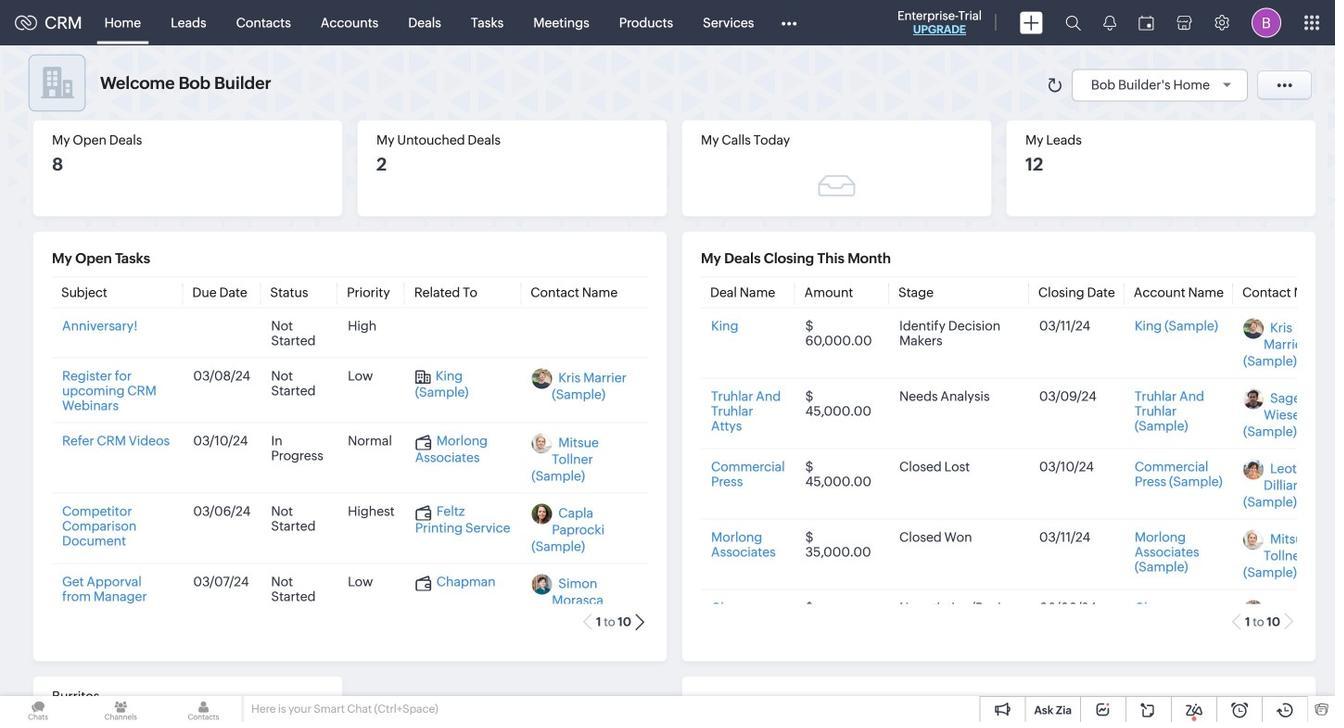 Task type: describe. For each thing, give the bounding box(es) containing it.
signals element
[[1093, 0, 1128, 45]]

create menu image
[[1020, 12, 1044, 34]]

chats image
[[0, 697, 76, 723]]

search element
[[1055, 0, 1093, 45]]

calendar image
[[1139, 15, 1155, 30]]

signals image
[[1104, 15, 1117, 31]]

profile image
[[1252, 8, 1282, 38]]

logo image
[[15, 15, 37, 30]]



Task type: vqa. For each thing, say whether or not it's contained in the screenshot.
0 related to REVENUE WON
no



Task type: locate. For each thing, give the bounding box(es) containing it.
profile element
[[1241, 0, 1293, 45]]

contacts image
[[165, 697, 242, 723]]

search image
[[1066, 15, 1082, 31]]

Other Modules field
[[769, 8, 809, 38]]

channels image
[[83, 697, 159, 723]]

create menu element
[[1009, 0, 1055, 45]]



